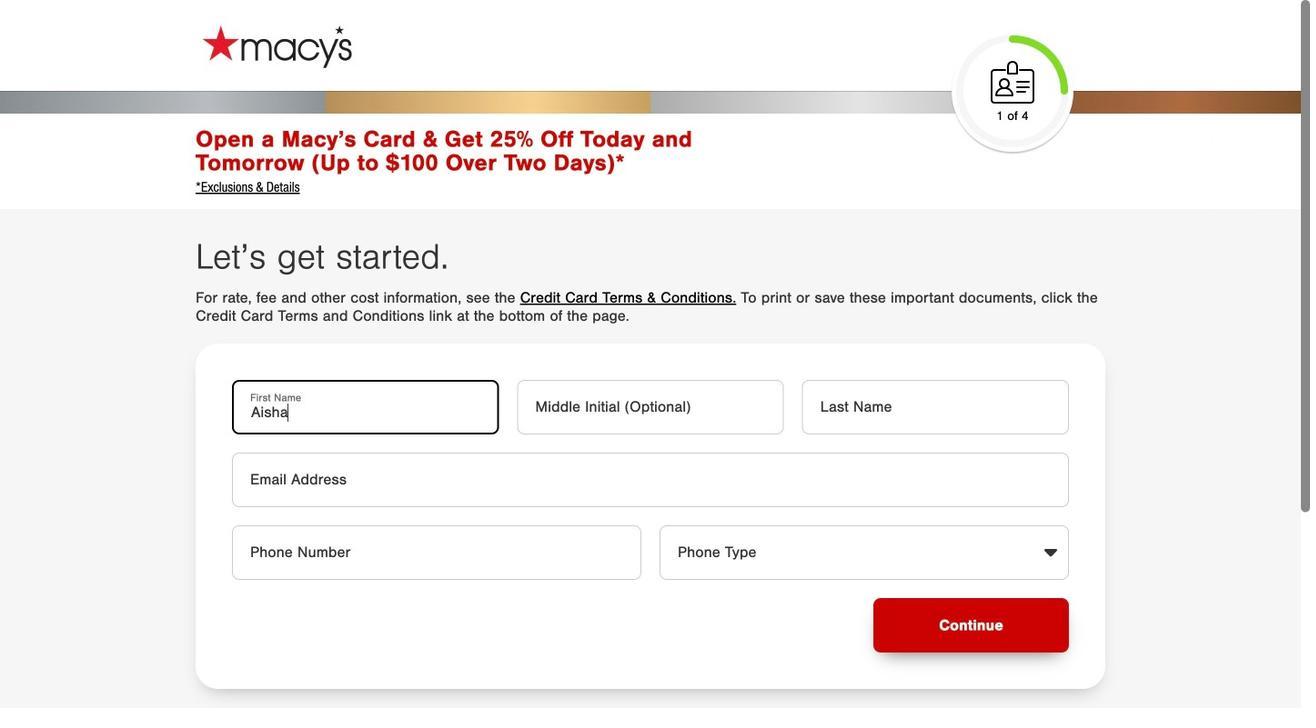 Task type: vqa. For each thing, say whether or not it's contained in the screenshot.
Advertisement ELEMENT
yes



Task type: locate. For each thing, give the bounding box(es) containing it.
0 vertical spatial figure
[[987, 57, 1038, 108]]

Last Name field
[[802, 380, 1069, 435]]

macy's application form element
[[196, 9, 541, 82]]

figure
[[987, 57, 1038, 108], [1042, 544, 1060, 562]]

1 horizontal spatial figure
[[1042, 544, 1060, 562]]

0 horizontal spatial figure
[[987, 57, 1038, 108]]

First Name text field
[[232, 380, 499, 435]]

advertisement element
[[0, 91, 1301, 209]]

macy's application form image
[[197, 22, 357, 71], [197, 22, 357, 71]]



Task type: describe. For each thing, give the bounding box(es) containing it.
1 vertical spatial figure
[[1042, 544, 1060, 562]]

Phone Number field
[[232, 526, 641, 581]]

Email Address field
[[232, 453, 1069, 508]]



